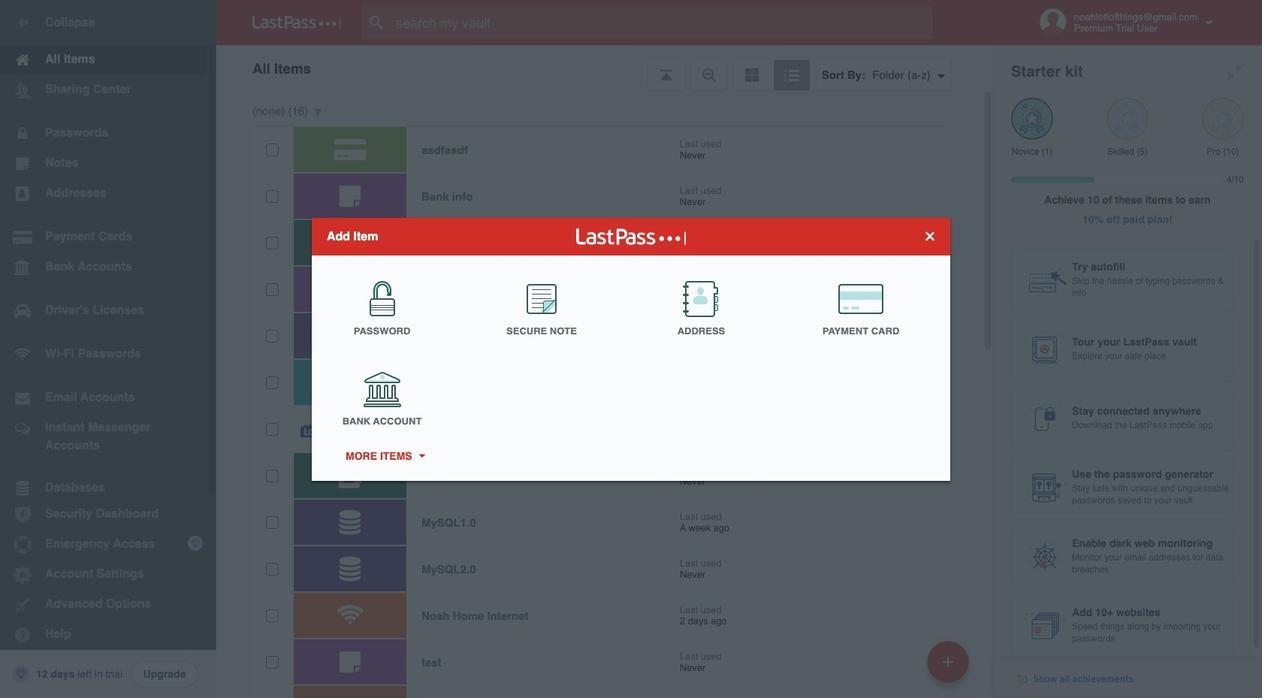 Task type: describe. For each thing, give the bounding box(es) containing it.
new item navigation
[[922, 637, 979, 698]]

Search search field
[[362, 6, 963, 39]]

search my vault text field
[[362, 6, 963, 39]]



Task type: locate. For each thing, give the bounding box(es) containing it.
lastpass image
[[253, 16, 341, 29]]

main navigation navigation
[[0, 0, 216, 698]]

new item image
[[943, 657, 954, 667]]

dialog
[[312, 218, 951, 481]]

caret right image
[[417, 454, 427, 458]]

vault options navigation
[[216, 45, 994, 90]]



